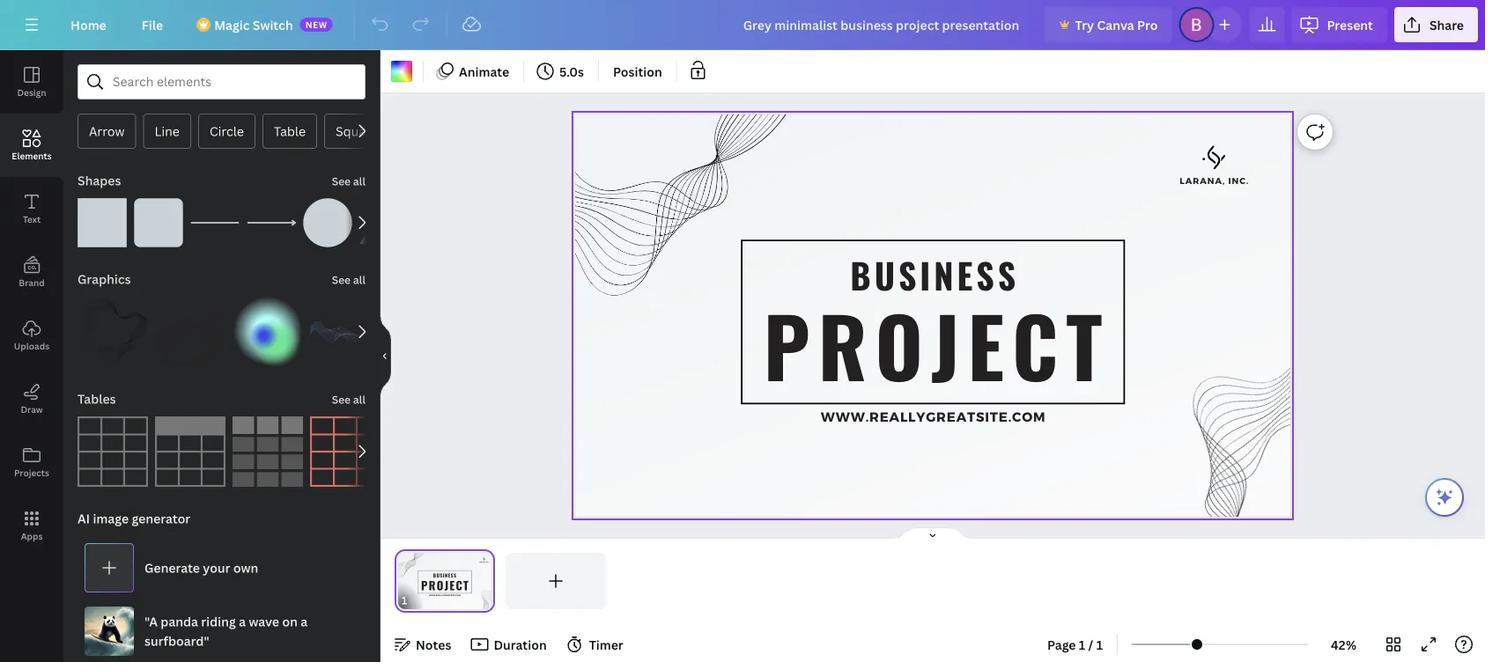 Task type: locate. For each thing, give the bounding box(es) containing it.
graphics button
[[76, 262, 133, 297]]

square
[[336, 123, 378, 140]]

all up the purple abstract wavy lines image
[[353, 273, 366, 287]]

0 horizontal spatial 1
[[1079, 636, 1086, 653]]

2 see from the top
[[332, 273, 351, 287]]

1 vertical spatial see
[[332, 273, 351, 287]]

1 left /
[[1079, 636, 1086, 653]]

2 see all from the top
[[332, 273, 366, 287]]

1 horizontal spatial add this line to the canvas image
[[247, 198, 296, 248]]

table
[[274, 123, 306, 140]]

see up the purple abstract wavy lines image
[[332, 273, 351, 287]]

1 all from the top
[[353, 174, 366, 189]]

see all for tables
[[332, 392, 366, 407]]

black circle wavy lines image
[[155, 297, 226, 367]]

1 see from the top
[[332, 174, 351, 189]]

see for tables
[[332, 392, 351, 407]]

group left rounded square image
[[78, 188, 127, 248]]

magic
[[214, 16, 250, 33]]

1 vertical spatial see all
[[332, 273, 366, 287]]

1 horizontal spatial a
[[301, 614, 308, 630]]

"a panda riding a wave on a surfboard"
[[144, 614, 308, 650]]

panda
[[161, 614, 198, 630]]

canva assistant image
[[1434, 487, 1455, 508]]

0 horizontal spatial add this line to the canvas image
[[190, 198, 240, 248]]

2 see all button from the top
[[330, 262, 367, 297]]

see all button down white circle shape image at the top of the page
[[330, 262, 367, 297]]

group right "square" image
[[134, 188, 183, 248]]

see all
[[332, 174, 366, 189], [332, 273, 366, 287], [332, 392, 366, 407]]

triangle up image
[[359, 198, 409, 248]]

file button
[[128, 7, 177, 42]]

uploads button
[[0, 304, 63, 367]]

1
[[1079, 636, 1086, 653], [1096, 636, 1103, 653]]

add this line to the canvas image left white circle shape image at the top of the page
[[247, 198, 296, 248]]

see for shapes
[[332, 174, 351, 189]]

a
[[239, 614, 246, 630], [301, 614, 308, 630]]

file
[[142, 16, 163, 33]]

main menu bar
[[0, 0, 1485, 50]]

see
[[332, 174, 351, 189], [332, 273, 351, 287], [332, 392, 351, 407]]

0 vertical spatial see
[[332, 174, 351, 189]]

square image
[[78, 198, 127, 248]]

2 vertical spatial see all button
[[330, 381, 367, 417]]

Page title text field
[[415, 592, 422, 610]]

see all button down square button
[[330, 163, 367, 198]]

1 right /
[[1096, 636, 1103, 653]]

pro
[[1137, 16, 1158, 33]]

home link
[[56, 7, 120, 42]]

page
[[1047, 636, 1076, 653]]

see all up white circle shape image at the top of the page
[[332, 174, 366, 189]]

larana,
[[1180, 176, 1225, 186]]

draw button
[[0, 367, 63, 431]]

animate button
[[431, 57, 516, 85]]

all up triangle up image
[[353, 174, 366, 189]]

1 vertical spatial all
[[353, 273, 366, 287]]

1 see all from the top
[[332, 174, 366, 189]]

generate your own
[[144, 560, 258, 577]]

2 vertical spatial see all
[[332, 392, 366, 407]]

0 horizontal spatial a
[[239, 614, 246, 630]]

3 see from the top
[[332, 392, 351, 407]]

see all for graphics
[[332, 273, 366, 287]]

design
[[17, 86, 46, 98]]

thin line abstract flowy shape illustration image
[[78, 297, 148, 367]]

1 horizontal spatial 1
[[1096, 636, 1103, 653]]

2 all from the top
[[353, 273, 366, 287]]

0 vertical spatial all
[[353, 174, 366, 189]]

2 vertical spatial see
[[332, 392, 351, 407]]

page 1 / 1
[[1047, 636, 1103, 653]]

projects
[[14, 467, 49, 479]]

present button
[[1292, 7, 1387, 42]]

3 see all from the top
[[332, 392, 366, 407]]

0 vertical spatial see all button
[[330, 163, 367, 198]]

blurred circle gradient blue green image
[[233, 297, 303, 367]]

timer
[[589, 636, 623, 653]]

hide image
[[380, 314, 391, 399]]

position
[[613, 63, 662, 80]]

3 see all button from the top
[[330, 381, 367, 417]]

2 add this table to the canvas image from the left
[[155, 417, 226, 487]]

2 1 from the left
[[1096, 636, 1103, 653]]

position button
[[606, 57, 669, 85]]

elements
[[12, 150, 52, 162]]

1 vertical spatial see all button
[[330, 262, 367, 297]]

home
[[70, 16, 106, 33]]

42% button
[[1315, 631, 1372, 659]]

add this line to the canvas image right rounded square image
[[190, 198, 240, 248]]

1 1 from the left
[[1079, 636, 1086, 653]]

brand
[[19, 277, 45, 289]]

see up white circle shape image at the top of the page
[[332, 174, 351, 189]]

all
[[353, 174, 366, 189], [353, 273, 366, 287], [353, 392, 366, 407]]

see left the hide image
[[332, 392, 351, 407]]

3 all from the top
[[353, 392, 366, 407]]

larana, inc.
[[1180, 176, 1249, 186]]

all left the hide image
[[353, 392, 366, 407]]

see all left the hide image
[[332, 392, 366, 407]]

0 vertical spatial see all
[[332, 174, 366, 189]]

add this table to the canvas image
[[78, 417, 148, 487], [155, 417, 226, 487], [233, 417, 303, 487], [310, 417, 381, 487]]

see all up the purple abstract wavy lines image
[[332, 273, 366, 287]]

1 add this line to the canvas image from the left
[[190, 198, 240, 248]]

1 see all button from the top
[[330, 163, 367, 198]]

see for graphics
[[332, 273, 351, 287]]

group right black circle wavy lines image
[[233, 286, 303, 367]]

5.0s
[[559, 63, 584, 80]]

projects button
[[0, 431, 63, 494]]

canva
[[1097, 16, 1134, 33]]

all for tables
[[353, 392, 366, 407]]

see all button
[[330, 163, 367, 198], [330, 262, 367, 297], [330, 381, 367, 417]]

group right thin line abstract flowy shape illustration image
[[155, 297, 226, 367]]

2 vertical spatial all
[[353, 392, 366, 407]]

see all button left the hide image
[[330, 381, 367, 417]]

group
[[78, 188, 127, 248], [134, 188, 183, 248], [303, 188, 352, 248], [78, 286, 148, 367], [233, 286, 303, 367], [155, 297, 226, 367], [310, 297, 381, 367]]

see all button for shapes
[[330, 163, 367, 198]]

a left wave
[[239, 614, 246, 630]]

a right on
[[301, 614, 308, 630]]

notes button
[[388, 631, 458, 659]]

add this line to the canvas image
[[190, 198, 240, 248], [247, 198, 296, 248]]



Task type: describe. For each thing, give the bounding box(es) containing it.
new
[[305, 18, 328, 30]]

purple abstract wavy lines image
[[310, 297, 381, 367]]

2 a from the left
[[301, 614, 308, 630]]

"a
[[144, 614, 158, 630]]

42%
[[1331, 636, 1357, 653]]

Search elements search field
[[113, 65, 330, 99]]

share button
[[1394, 7, 1478, 42]]

your
[[203, 560, 230, 577]]

try canva pro
[[1075, 16, 1158, 33]]

4 add this table to the canvas image from the left
[[310, 417, 381, 487]]

switch
[[253, 16, 293, 33]]

group right blurred circle gradient blue green image
[[310, 297, 381, 367]]

elements button
[[0, 114, 63, 177]]

rounded square image
[[134, 198, 183, 248]]

arrow
[[89, 123, 125, 140]]

inc.
[[1228, 176, 1249, 186]]

group left triangle up image
[[303, 188, 352, 248]]

duration
[[494, 636, 547, 653]]

project
[[763, 284, 1110, 405]]

5.0s button
[[531, 57, 591, 85]]

generate
[[144, 560, 200, 577]]

www.reallygreatsite.com
[[821, 409, 1046, 425]]

apps
[[21, 530, 43, 542]]

tables button
[[76, 381, 118, 417]]

generator
[[132, 510, 190, 527]]

brand button
[[0, 240, 63, 304]]

notes
[[416, 636, 451, 653]]

shapes
[[78, 172, 121, 189]]

circle button
[[198, 114, 255, 149]]

1 a from the left
[[239, 614, 246, 630]]

arrow button
[[78, 114, 136, 149]]

see all button for tables
[[330, 381, 367, 417]]

/
[[1088, 636, 1094, 653]]

Design title text field
[[729, 7, 1038, 42]]

text button
[[0, 177, 63, 240]]

1 add this table to the canvas image from the left
[[78, 417, 148, 487]]

animate
[[459, 63, 509, 80]]

wave
[[249, 614, 279, 630]]

on
[[282, 614, 298, 630]]

hide pages image
[[891, 527, 975, 541]]

line
[[155, 123, 180, 140]]

share
[[1430, 16, 1464, 33]]

2 add this line to the canvas image from the left
[[247, 198, 296, 248]]

timer button
[[561, 631, 631, 659]]

see all button for graphics
[[330, 262, 367, 297]]

apps button
[[0, 494, 63, 558]]

line button
[[143, 114, 191, 149]]

draw
[[21, 403, 43, 415]]

all for shapes
[[353, 174, 366, 189]]

side panel tab list
[[0, 50, 63, 558]]

square button
[[324, 114, 389, 149]]

3 add this table to the canvas image from the left
[[233, 417, 303, 487]]

circle
[[210, 123, 244, 140]]

shapes button
[[76, 163, 123, 198]]

business
[[850, 248, 1019, 300]]

try
[[1075, 16, 1094, 33]]

magic switch
[[214, 16, 293, 33]]

duration button
[[466, 631, 554, 659]]

surfboard"
[[144, 633, 209, 650]]

design button
[[0, 50, 63, 114]]

all for graphics
[[353, 273, 366, 287]]

uploads
[[14, 340, 49, 352]]

ai
[[78, 510, 90, 527]]

group up tables button
[[78, 286, 148, 367]]

text
[[23, 213, 41, 225]]

white circle shape image
[[303, 198, 352, 248]]

try canva pro button
[[1045, 7, 1172, 42]]

image
[[93, 510, 129, 527]]

ai image generator
[[78, 510, 190, 527]]

page 1 image
[[395, 553, 495, 610]]

no color image
[[391, 61, 412, 82]]

graphics
[[78, 271, 131, 288]]

own
[[233, 560, 258, 577]]

tables
[[78, 391, 116, 407]]

see all for shapes
[[332, 174, 366, 189]]

riding
[[201, 614, 236, 630]]

table button
[[262, 114, 317, 149]]

present
[[1327, 16, 1373, 33]]



Task type: vqa. For each thing, say whether or not it's contained in the screenshot.
Facebook related to Facebook Covers
no



